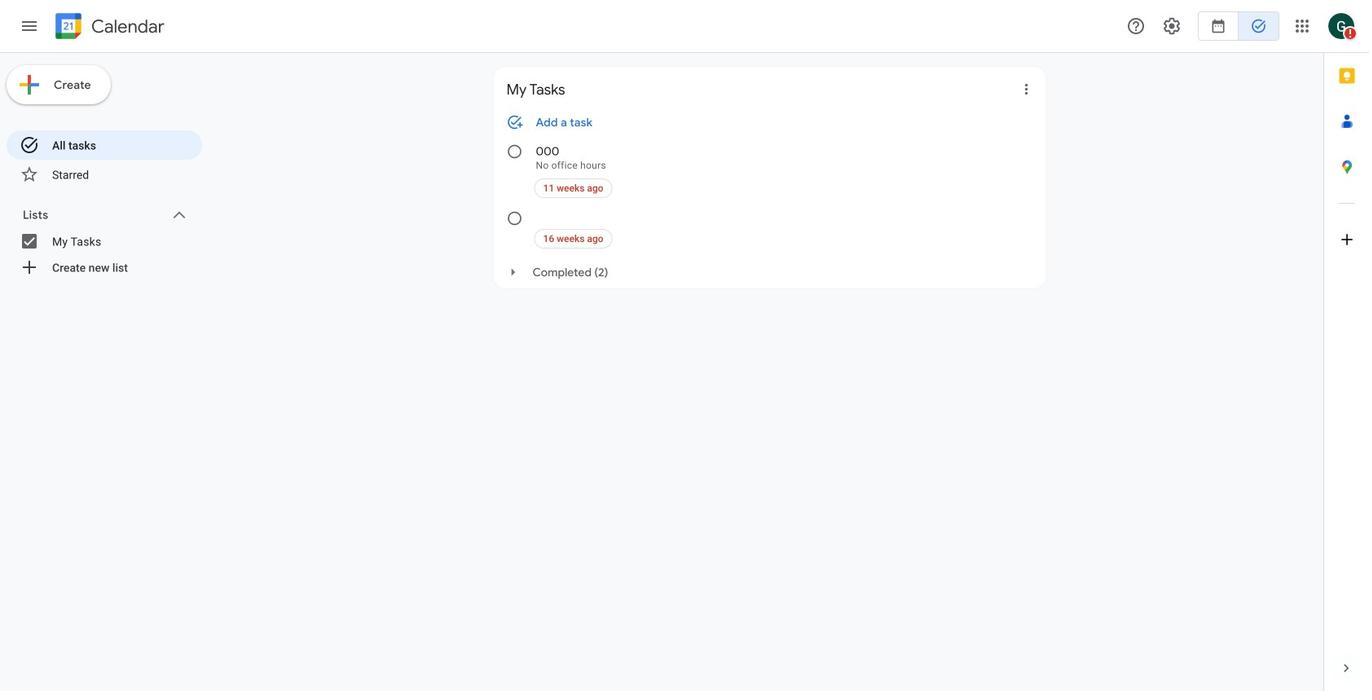 Task type: describe. For each thing, give the bounding box(es) containing it.
tasks sidebar image
[[20, 16, 39, 36]]



Task type: locate. For each thing, give the bounding box(es) containing it.
heading inside calendar element
[[88, 17, 165, 36]]

calendar element
[[52, 10, 165, 46]]

support menu image
[[1126, 16, 1146, 36]]

heading
[[88, 17, 165, 36]]

tab list
[[1325, 53, 1369, 646]]

settings menu image
[[1162, 16, 1182, 36]]



Task type: vqa. For each thing, say whether or not it's contained in the screenshot.
heading in the Calendar element
yes



